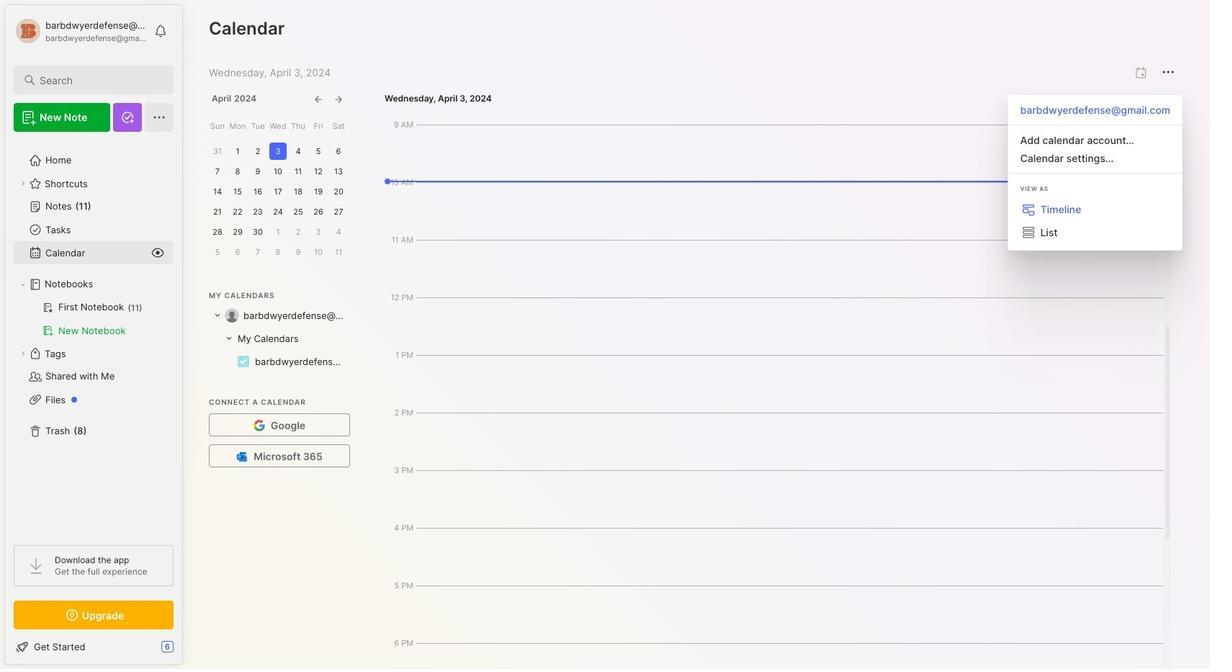 Task type: vqa. For each thing, say whether or not it's contained in the screenshot.
Edit widget title icon
no



Task type: locate. For each thing, give the bounding box(es) containing it.
row group
[[209, 327, 347, 373]]

tree inside "main" element
[[5, 141, 182, 532]]

group
[[14, 296, 173, 342]]

row up arrow image
[[209, 304, 347, 327]]

tree
[[5, 141, 182, 532]]

2 vertical spatial cell
[[255, 354, 347, 369]]

0 vertical spatial cell
[[244, 308, 347, 323]]

none search field inside "main" element
[[40, 71, 161, 89]]

row
[[209, 304, 347, 327], [209, 327, 347, 350], [209, 350, 347, 373]]

cell
[[244, 308, 347, 323], [233, 331, 299, 346], [255, 354, 347, 369]]

expand tags image
[[19, 349, 27, 358]]

Search text field
[[40, 73, 161, 87]]

1 vertical spatial cell
[[233, 331, 299, 346]]

dropdown list menu
[[1009, 101, 1182, 244]]

click to collapse image
[[182, 643, 193, 660]]

row down arrow image
[[209, 350, 347, 373]]

grid
[[209, 304, 347, 373]]

None search field
[[40, 71, 161, 89]]

expand notebooks image
[[19, 280, 27, 289]]

Select3034 checkbox
[[238, 356, 249, 367]]

cell for 1st row from the bottom of the page
[[255, 354, 347, 369]]

more actions image
[[1160, 63, 1177, 81]]

row up select3034 option
[[209, 327, 347, 350]]

arrow image
[[213, 311, 222, 320]]



Task type: describe. For each thing, give the bounding box(es) containing it.
3 row from the top
[[209, 350, 347, 373]]

main element
[[0, 0, 187, 669]]

April field
[[209, 93, 231, 105]]

group inside "main" element
[[14, 296, 173, 342]]

2 row from the top
[[209, 327, 347, 350]]

2024 field
[[231, 93, 256, 105]]

Account field
[[14, 17, 147, 45]]

Help and Learning task checklist field
[[5, 636, 182, 659]]

cell for 2nd row
[[233, 331, 299, 346]]

More actions field
[[1154, 58, 1183, 87]]

arrow image
[[225, 334, 233, 343]]

1 row from the top
[[209, 304, 347, 327]]



